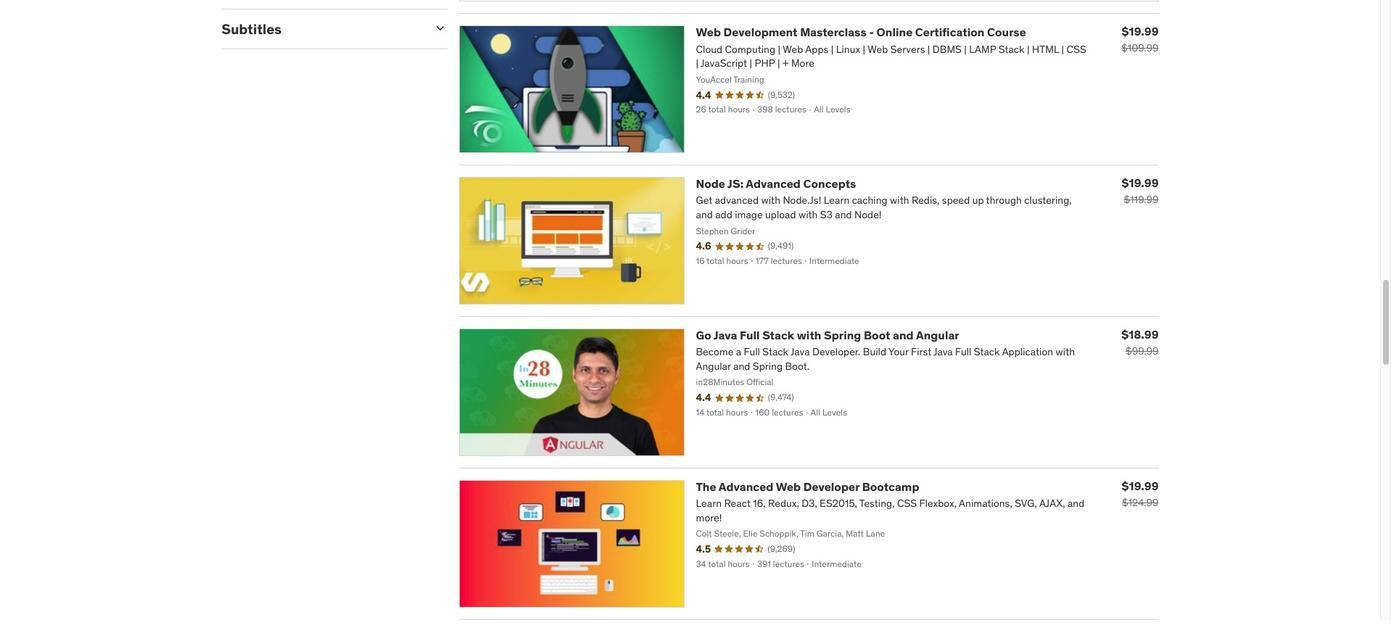 Task type: vqa. For each thing, say whether or not it's contained in the screenshot.
Digital Marketing
no



Task type: describe. For each thing, give the bounding box(es) containing it.
node js: advanced concepts
[[696, 176, 857, 191]]

with
[[797, 328, 822, 342]]

the advanced web developer bootcamp link
[[696, 479, 920, 494]]

masterclass
[[800, 25, 867, 39]]

0 vertical spatial advanced
[[746, 176, 801, 191]]

subtitles
[[222, 20, 282, 37]]

js:
[[728, 176, 744, 191]]

$119.99
[[1124, 193, 1159, 206]]

java
[[714, 328, 738, 342]]

go
[[696, 328, 712, 342]]

0 horizontal spatial web
[[696, 25, 721, 39]]

full
[[740, 328, 760, 342]]

$19.99 $119.99
[[1122, 176, 1159, 206]]

angular
[[916, 328, 960, 342]]

go java full stack with spring boot and angular
[[696, 328, 960, 342]]

$124.99
[[1122, 496, 1159, 509]]

spring
[[824, 328, 862, 342]]

web development masterclass - online certification course link
[[696, 25, 1027, 39]]

1 vertical spatial advanced
[[719, 479, 774, 494]]

the advanced web developer bootcamp
[[696, 479, 920, 494]]

certification
[[916, 25, 985, 39]]



Task type: locate. For each thing, give the bounding box(es) containing it.
node js: advanced concepts link
[[696, 176, 857, 191]]

web development masterclass - online certification course
[[696, 25, 1027, 39]]

advanced right the
[[719, 479, 774, 494]]

0 vertical spatial $19.99
[[1122, 24, 1159, 39]]

$19.99 for node js: advanced concepts
[[1122, 176, 1159, 190]]

the
[[696, 479, 717, 494]]

3 $19.99 from the top
[[1122, 479, 1159, 493]]

$19.99 for web development masterclass - online certification course
[[1122, 24, 1159, 39]]

2 vertical spatial $19.99
[[1122, 479, 1159, 493]]

and
[[893, 328, 914, 342]]

bootcamp
[[862, 479, 920, 494]]

$19.99 up $109.99
[[1122, 24, 1159, 39]]

1 horizontal spatial web
[[776, 479, 801, 494]]

1 vertical spatial web
[[776, 479, 801, 494]]

$19.99
[[1122, 24, 1159, 39], [1122, 176, 1159, 190], [1122, 479, 1159, 493]]

small image
[[433, 21, 447, 35]]

development
[[724, 25, 798, 39]]

$19.99 inside $19.99 $109.99
[[1122, 24, 1159, 39]]

node
[[696, 176, 726, 191]]

advanced right js:
[[746, 176, 801, 191]]

online
[[877, 25, 913, 39]]

subtitles button
[[222, 20, 421, 37]]

$18.99 $99.99
[[1122, 327, 1159, 358]]

web left development
[[696, 25, 721, 39]]

$19.99 up the $119.99
[[1122, 176, 1159, 190]]

developer
[[804, 479, 860, 494]]

concepts
[[804, 176, 857, 191]]

$99.99
[[1126, 345, 1159, 358]]

boot
[[864, 328, 891, 342]]

$109.99
[[1122, 42, 1159, 55]]

0 vertical spatial web
[[696, 25, 721, 39]]

$19.99 $124.99
[[1122, 479, 1159, 509]]

go java full stack with spring boot and angular link
[[696, 328, 960, 342]]

course
[[988, 25, 1027, 39]]

stack
[[763, 328, 795, 342]]

web left the developer
[[776, 479, 801, 494]]

$19.99 $109.99
[[1122, 24, 1159, 55]]

1 $19.99 from the top
[[1122, 24, 1159, 39]]

1 vertical spatial $19.99
[[1122, 176, 1159, 190]]

advanced
[[746, 176, 801, 191], [719, 479, 774, 494]]

2 $19.99 from the top
[[1122, 176, 1159, 190]]

web
[[696, 25, 721, 39], [776, 479, 801, 494]]

$19.99 up $124.99 at the right of page
[[1122, 479, 1159, 493]]

-
[[870, 25, 874, 39]]

$19.99 for the advanced web developer bootcamp
[[1122, 479, 1159, 493]]

$18.99
[[1122, 327, 1159, 342]]



